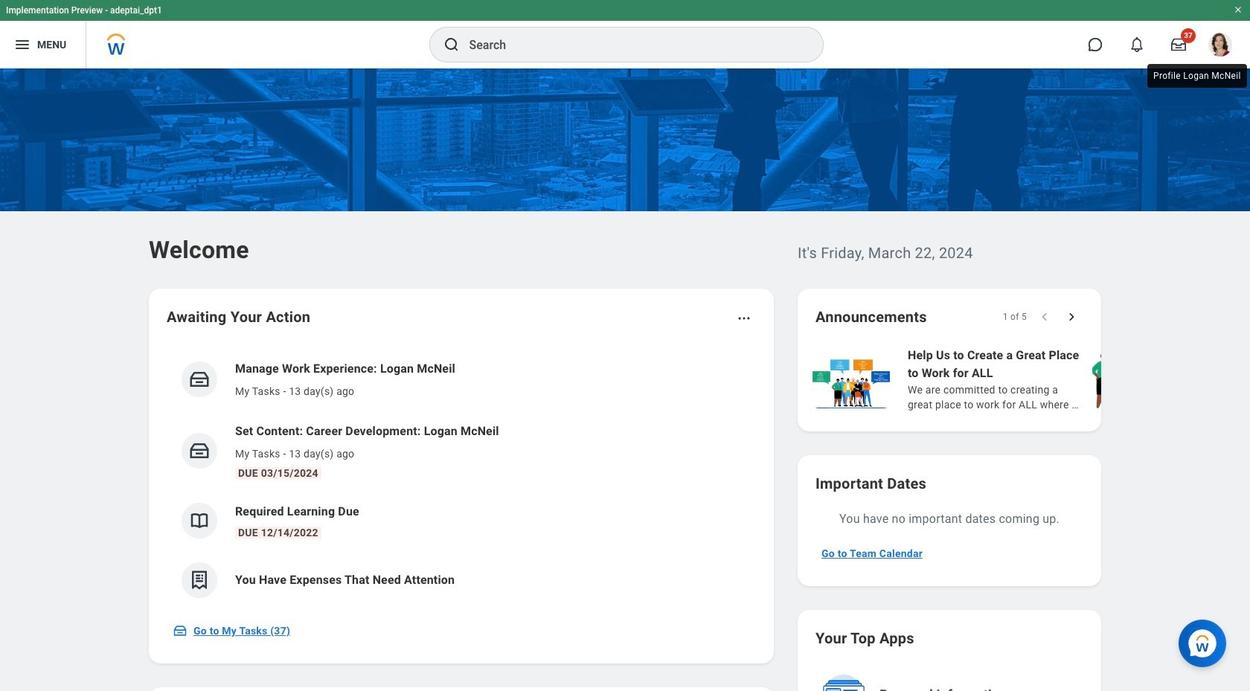 Task type: describe. For each thing, give the bounding box(es) containing it.
search image
[[443, 36, 460, 54]]

inbox large image
[[1172, 37, 1186, 52]]

Search Workday  search field
[[469, 28, 792, 61]]

chevron right small image
[[1064, 310, 1079, 325]]

2 vertical spatial inbox image
[[173, 624, 188, 639]]

dashboard expenses image
[[188, 569, 211, 592]]

0 vertical spatial inbox image
[[188, 368, 211, 391]]

justify image
[[13, 36, 31, 54]]

related actions image
[[737, 311, 752, 326]]

book open image
[[188, 510, 211, 532]]



Task type: vqa. For each thing, say whether or not it's contained in the screenshot.
the 'Stacked Area' image
no



Task type: locate. For each thing, give the bounding box(es) containing it.
status
[[1003, 311, 1027, 323]]

banner
[[0, 0, 1250, 68]]

1 vertical spatial inbox image
[[188, 440, 211, 462]]

1 horizontal spatial list
[[810, 345, 1250, 414]]

main content
[[0, 68, 1250, 691]]

tooltip
[[1145, 61, 1250, 91]]

notifications large image
[[1130, 37, 1145, 52]]

close environment banner image
[[1234, 5, 1243, 14]]

inbox image
[[188, 368, 211, 391], [188, 440, 211, 462], [173, 624, 188, 639]]

0 horizontal spatial list
[[167, 348, 756, 610]]

chevron left small image
[[1038, 310, 1052, 325]]

list
[[810, 345, 1250, 414], [167, 348, 756, 610]]

profile logan mcneil image
[[1209, 33, 1233, 60]]



